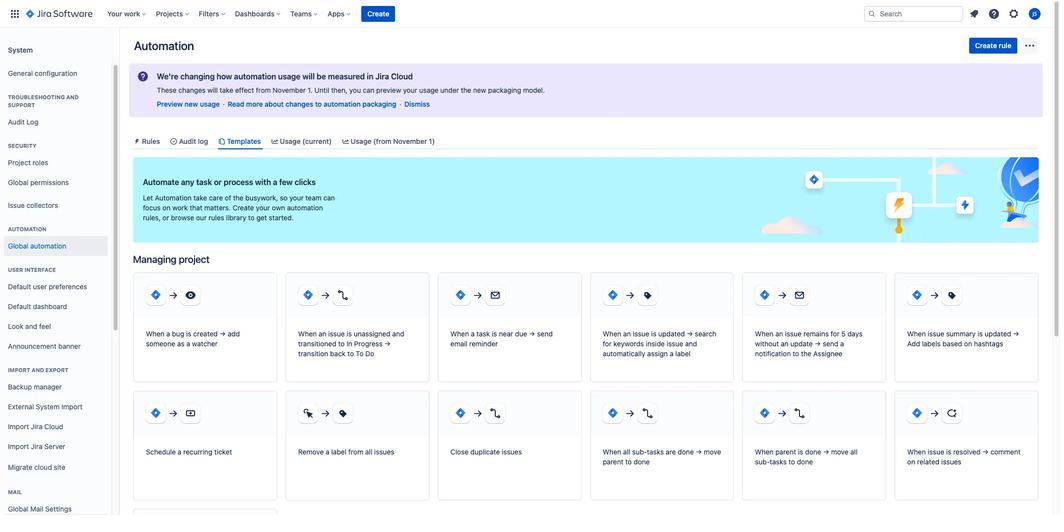 Task type: locate. For each thing, give the bounding box(es) containing it.
to inside 'let automation take care of the busywork, so your team can focus on work that matters. create your own automation rules, or browse our rules library to get started.'
[[248, 214, 255, 222]]

usage (from november 1) image
[[342, 137, 350, 145]]

0 horizontal spatial parent
[[603, 458, 624, 466]]

1 vertical spatial global
[[8, 242, 28, 250]]

→ inside when all sub-tasks are done → move parent to done
[[696, 448, 702, 456]]

help image
[[989, 8, 1001, 20]]

1 vertical spatial task
[[477, 330, 490, 338]]

create inside the primary element
[[368, 9, 390, 18]]

dismiss
[[405, 100, 430, 108]]

issue collectors
[[8, 201, 58, 209]]

create for create
[[368, 9, 390, 18]]

0 vertical spatial tasks
[[647, 448, 664, 456]]

cloud down external system import link
[[44, 422, 63, 431]]

cloud inside import and export group
[[44, 422, 63, 431]]

import for import and export
[[8, 367, 30, 373]]

usage for usage (from november 1)
[[351, 137, 372, 145]]

0 horizontal spatial packaging
[[363, 100, 397, 108]]

0 vertical spatial changes
[[178, 86, 206, 94]]

take inside 'let automation take care of the busywork, so your team can focus on work that matters. create your own automation rules, or browse our rules library to get started.'
[[194, 194, 207, 202]]

let
[[143, 194, 153, 202]]

jira right in
[[376, 72, 389, 81]]

summary
[[947, 330, 976, 338]]

export
[[45, 367, 68, 373]]

1 move from the left
[[704, 448, 721, 456]]

is inside when an issue is unassigned and transitioned to in progress → transition back to to do
[[347, 330, 352, 338]]

global down project
[[8, 178, 28, 186]]

usage up preview new usage · read more about changes to automation packaging · dismiss
[[278, 72, 301, 81]]

automation up interface
[[30, 242, 66, 250]]

1 vertical spatial label
[[331, 448, 347, 456]]

manager
[[34, 383, 62, 391]]

can inside 'let automation take care of the busywork, so your team can focus on work that matters. create your own automation rules, or browse our rules library to get started.'
[[324, 194, 335, 202]]

→ inside when issue is resolved → comment on related issues
[[983, 448, 989, 456]]

usage up dismiss
[[419, 86, 439, 94]]

1 vertical spatial automation
[[155, 194, 192, 202]]

hashtags
[[974, 340, 1004, 348]]

and down search
[[685, 340, 697, 348]]

banner
[[0, 0, 1053, 28]]

2 vertical spatial your
[[256, 204, 270, 212]]

2 usage from the left
[[351, 137, 372, 145]]

1 horizontal spatial label
[[676, 350, 691, 358]]

project roles link
[[4, 153, 108, 173]]

·
[[223, 100, 225, 108], [400, 100, 402, 108]]

to inside when an issue remains for 5 days without an update → send a notification to the assignee
[[793, 350, 800, 358]]

preview new usage button
[[157, 99, 220, 109]]

in
[[367, 72, 374, 81]]

1 horizontal spatial audit
[[179, 137, 196, 145]]

default up look
[[8, 302, 31, 311]]

you
[[350, 86, 361, 94]]

default down user
[[8, 282, 31, 291]]

when inside when issue is resolved → comment on related issues
[[908, 448, 926, 456]]

when inside when an issue remains for 5 days without an update → send a notification to the assignee
[[755, 330, 774, 338]]

1 horizontal spatial the
[[461, 86, 471, 94]]

0 horizontal spatial system
[[8, 45, 33, 54]]

2 vertical spatial on
[[908, 458, 916, 466]]

or inside 'let automation take care of the busywork, so your team can focus on work that matters. create your own automation rules, or browse our rules library to get started.'
[[163, 214, 169, 222]]

global inside mail group
[[8, 505, 28, 513]]

1 global from the top
[[8, 178, 28, 186]]

audit inside troubleshooting and support group
[[8, 117, 25, 126]]

on left related
[[908, 458, 916, 466]]

or up care
[[214, 178, 222, 187]]

0 vertical spatial take
[[220, 86, 233, 94]]

until
[[315, 86, 329, 94]]

effect
[[235, 86, 254, 94]]

banner containing your work
[[0, 0, 1053, 28]]

recurring
[[183, 448, 213, 456]]

import down external at the left bottom
[[8, 422, 29, 431]]

1 vertical spatial parent
[[603, 458, 624, 466]]

import jira server
[[8, 442, 65, 451]]

default user preferences link
[[4, 277, 108, 297]]

global permissions link
[[4, 173, 108, 193]]

new
[[473, 86, 487, 94], [185, 100, 198, 108]]

import and export
[[8, 367, 68, 373]]

0 vertical spatial your
[[403, 86, 417, 94]]

usage for usage (current)
[[280, 137, 301, 145]]

1)
[[429, 137, 435, 145]]

updated up inside
[[659, 330, 685, 338]]

when a bug is created → add someone as a watcher
[[146, 330, 240, 348]]

1 vertical spatial the
[[233, 194, 244, 202]]

resolved
[[954, 448, 981, 456]]

when inside when all sub-tasks are done → move parent to done
[[603, 448, 622, 456]]

a inside when an issue is updated → search for keywords inside issue and automatically assign a label
[[670, 350, 674, 358]]

read more about changes to automation packaging button
[[228, 99, 397, 109]]

banner
[[58, 342, 81, 350]]

0 horizontal spatial the
[[233, 194, 244, 202]]

import up migrate
[[8, 442, 29, 451]]

updated up hashtags
[[985, 330, 1012, 338]]

managing
[[133, 254, 177, 265]]

1 default from the top
[[8, 282, 31, 291]]

ticket
[[214, 448, 232, 456]]

2 horizontal spatial your
[[403, 86, 417, 94]]

2 horizontal spatial the
[[801, 350, 812, 358]]

1 vertical spatial for
[[603, 340, 612, 348]]

and up backup manager
[[32, 367, 44, 373]]

import inside import jira server link
[[8, 442, 29, 451]]

1 vertical spatial create
[[976, 41, 998, 50]]

schedule a recurring ticket
[[146, 448, 232, 456]]

0 vertical spatial on
[[163, 204, 171, 212]]

project roles
[[8, 158, 48, 167]]

new right the preview
[[185, 100, 198, 108]]

when a task is near due → send email reminder
[[451, 330, 553, 348]]

→ inside when an issue is updated → search for keywords inside issue and automatically assign a label
[[687, 330, 693, 338]]

0 vertical spatial cloud
[[391, 72, 413, 81]]

and right unassigned
[[392, 330, 404, 338]]

default inside default dashboard link
[[8, 302, 31, 311]]

is inside when a task is near due → send email reminder
[[492, 330, 497, 338]]

transition
[[298, 350, 328, 358]]

so
[[280, 194, 288, 202]]

add
[[228, 330, 240, 338]]

automation inside group
[[8, 226, 46, 232]]

1 horizontal spatial updated
[[985, 330, 1012, 338]]

0 vertical spatial task
[[196, 178, 212, 187]]

2 move from the left
[[832, 448, 849, 456]]

and left feel
[[25, 322, 37, 330]]

0 vertical spatial label
[[676, 350, 691, 358]]

0 vertical spatial audit
[[8, 117, 25, 126]]

send inside when an issue remains for 5 days without an update → send a notification to the assignee
[[823, 340, 839, 348]]

0 horizontal spatial audit
[[8, 117, 25, 126]]

then,
[[331, 86, 348, 94]]

dashboard
[[33, 302, 67, 311]]

when inside "when a bug is created → add someone as a watcher"
[[146, 330, 165, 338]]

default inside default user preferences link
[[8, 282, 31, 291]]

in
[[347, 340, 352, 348]]

import jira server link
[[4, 437, 108, 457]]

2 horizontal spatial usage
[[419, 86, 439, 94]]

issue up update
[[785, 330, 802, 338]]

task for a
[[477, 330, 490, 338]]

sub-
[[632, 448, 647, 456], [755, 458, 770, 466]]

on down summary
[[965, 340, 973, 348]]

system inside import and export group
[[36, 402, 60, 411]]

automation up effect
[[234, 72, 276, 81]]

when inside when issue summary is updated → add labels based on hashtags
[[908, 330, 926, 338]]

automation up global automation
[[8, 226, 46, 232]]

an inside when an issue is updated → search for keywords inside issue and automatically assign a label
[[623, 330, 631, 338]]

0 vertical spatial sub-
[[632, 448, 647, 456]]

search image
[[868, 10, 876, 18]]

from up more
[[256, 86, 271, 94]]

care
[[209, 194, 223, 202]]

0 horizontal spatial usage
[[200, 100, 220, 108]]

automation
[[234, 72, 276, 81], [324, 100, 361, 108], [287, 204, 323, 212], [30, 242, 66, 250]]

task
[[196, 178, 212, 187], [477, 330, 490, 338]]

or right rules,
[[163, 214, 169, 222]]

can right you
[[363, 86, 375, 94]]

0 horizontal spatial send
[[537, 330, 553, 338]]

changes up "preview new usage" button
[[178, 86, 206, 94]]

automation up we're
[[134, 39, 194, 53]]

can inside we're changing how automation usage will be measured in jira cloud these changes will take effect from november 1. until then, you can preview your usage under the new packaging model.
[[363, 86, 375, 94]]

0 vertical spatial mail
[[8, 489, 22, 496]]

a left recurring
[[178, 448, 181, 456]]

send up assignee
[[823, 340, 839, 348]]

about
[[265, 100, 284, 108]]

0 horizontal spatial tasks
[[647, 448, 664, 456]]

3 all from the left
[[851, 448, 858, 456]]

look
[[8, 322, 23, 330]]

issue up related
[[928, 448, 945, 456]]

will
[[303, 72, 315, 81], [208, 86, 218, 94]]

automation inside group
[[30, 242, 66, 250]]

for left 5 in the bottom of the page
[[831, 330, 840, 338]]

how
[[217, 72, 232, 81]]

1 vertical spatial system
[[36, 402, 60, 411]]

your down 'busywork,' at left top
[[256, 204, 270, 212]]

an up without on the bottom right
[[776, 330, 784, 338]]

1 horizontal spatial ·
[[400, 100, 402, 108]]

issues inside when issue is resolved → comment on related issues
[[942, 458, 962, 466]]

unassigned
[[354, 330, 391, 338]]

can right team
[[324, 194, 335, 202]]

1 horizontal spatial from
[[349, 448, 363, 456]]

1 horizontal spatial packaging
[[488, 86, 521, 94]]

0 horizontal spatial ·
[[223, 100, 225, 108]]

send inside when a task is near due → send email reminder
[[537, 330, 553, 338]]

audit left log
[[8, 117, 25, 126]]

and down the general configuration link
[[66, 94, 79, 100]]

import down the backup manager link
[[61, 402, 83, 411]]

tasks inside when all sub-tasks are done → move parent to done
[[647, 448, 664, 456]]

mail left settings
[[30, 505, 43, 513]]

packaging left "model." at the top of page
[[488, 86, 521, 94]]

→
[[220, 330, 226, 338], [529, 330, 535, 338], [687, 330, 693, 338], [1014, 330, 1020, 338], [385, 340, 391, 348], [815, 340, 821, 348], [696, 448, 702, 456], [823, 448, 830, 456], [983, 448, 989, 456]]

the inside 'let automation take care of the busywork, so your team can focus on work that matters. create your own automation rules, or browse our rules library to get started.'
[[233, 194, 244, 202]]

when parent is done → move all sub-tasks to done link
[[742, 391, 887, 501]]

1 horizontal spatial take
[[220, 86, 233, 94]]

1 horizontal spatial issues
[[502, 448, 522, 456]]

jira inside we're changing how automation usage will be measured in jira cloud these changes will take effect from november 1. until then, you can preview your usage under the new packaging model.
[[376, 72, 389, 81]]

security
[[8, 143, 36, 149]]

general configuration
[[8, 69, 77, 77]]

0 horizontal spatial your
[[256, 204, 270, 212]]

1 vertical spatial work
[[172, 204, 188, 212]]

1 horizontal spatial on
[[908, 458, 916, 466]]

templates image
[[218, 137, 226, 145]]

import
[[8, 367, 30, 373], [61, 402, 83, 411], [8, 422, 29, 431], [8, 442, 29, 451]]

0 vertical spatial can
[[363, 86, 375, 94]]

library
[[226, 214, 246, 222]]

is for reminder
[[492, 330, 497, 338]]

0 horizontal spatial take
[[194, 194, 207, 202]]

0 vertical spatial packaging
[[488, 86, 521, 94]]

2 · from the left
[[400, 100, 402, 108]]

take down how
[[220, 86, 233, 94]]

to
[[315, 100, 322, 108], [248, 214, 255, 222], [338, 340, 345, 348], [348, 350, 354, 358], [793, 350, 800, 358], [626, 458, 632, 466], [789, 458, 795, 466]]

1 vertical spatial on
[[965, 340, 973, 348]]

when
[[146, 330, 165, 338], [298, 330, 317, 338], [451, 330, 469, 338], [603, 330, 622, 338], [755, 330, 774, 338], [908, 330, 926, 338], [603, 448, 622, 456], [755, 448, 774, 456], [908, 448, 926, 456]]

on inside when issue is resolved → comment on related issues
[[908, 458, 916, 466]]

1 vertical spatial send
[[823, 340, 839, 348]]

jira software image
[[26, 8, 92, 20], [26, 8, 92, 20]]

audit right audit log icon
[[179, 137, 196, 145]]

label right remove
[[331, 448, 347, 456]]

audit for audit log
[[8, 117, 25, 126]]

0 horizontal spatial for
[[603, 340, 612, 348]]

is inside when an issue is updated → search for keywords inside issue and automatically assign a label
[[652, 330, 657, 338]]

actions image
[[1024, 40, 1036, 52]]

mail group
[[4, 479, 108, 515]]

1 horizontal spatial for
[[831, 330, 840, 338]]

tab list
[[129, 133, 1043, 150]]

Search field
[[864, 6, 964, 22]]

0 vertical spatial system
[[8, 45, 33, 54]]

general
[[8, 69, 33, 77]]

0 vertical spatial for
[[831, 330, 840, 338]]

2 updated from the left
[[985, 330, 1012, 338]]

2 horizontal spatial on
[[965, 340, 973, 348]]

all inside when all sub-tasks are done → move parent to done
[[623, 448, 631, 456]]

apps button
[[325, 6, 355, 22]]

1 vertical spatial will
[[208, 86, 218, 94]]

1 horizontal spatial system
[[36, 402, 60, 411]]

migrate cloud site link
[[4, 457, 108, 479]]

will left the be
[[303, 72, 315, 81]]

issue
[[328, 330, 345, 338], [633, 330, 650, 338], [785, 330, 802, 338], [928, 330, 945, 338], [667, 340, 684, 348], [928, 448, 945, 456]]

send right the due at the left bottom of page
[[537, 330, 553, 338]]

when a task is near due → send email reminder link
[[438, 273, 582, 383]]

duplicate
[[471, 448, 500, 456]]

when issue is resolved → comment on related issues
[[908, 448, 1021, 466]]

new right under on the top left
[[473, 86, 487, 94]]

0 vertical spatial or
[[214, 178, 222, 187]]

changes
[[178, 86, 206, 94], [286, 100, 313, 108]]

a right the assign
[[670, 350, 674, 358]]

when for when all sub-tasks are done → move parent to done
[[603, 448, 622, 456]]

when inside when an issue is unassigned and transitioned to in progress → transition back to to do
[[298, 330, 317, 338]]

announcement
[[8, 342, 57, 350]]

0 vertical spatial november
[[273, 86, 306, 94]]

global inside security group
[[8, 178, 28, 186]]

import up backup
[[8, 367, 30, 373]]

jira
[[376, 72, 389, 81], [31, 422, 43, 431], [31, 442, 43, 451]]

import for import jira server
[[8, 442, 29, 451]]

the right under on the top left
[[461, 86, 471, 94]]

create left rule
[[976, 41, 998, 50]]

usage right usage (current) icon
[[280, 137, 301, 145]]

1 vertical spatial packaging
[[363, 100, 397, 108]]

0 horizontal spatial issues
[[374, 448, 394, 456]]

jira up import jira server
[[31, 422, 43, 431]]

schedule a recurring ticket link
[[133, 391, 277, 501]]

1 usage from the left
[[280, 137, 301, 145]]

· left read
[[223, 100, 225, 108]]

parent inside when parent is done → move all sub-tasks to done
[[776, 448, 797, 456]]

log
[[27, 117, 38, 126]]

the inside we're changing how automation usage will be measured in jira cloud these changes will take effect from november 1. until then, you can preview your usage under the new packaging model.
[[461, 86, 471, 94]]

changes down 1.
[[286, 100, 313, 108]]

keywords
[[614, 340, 644, 348]]

an
[[319, 330, 327, 338], [623, 330, 631, 338], [776, 330, 784, 338], [781, 340, 789, 348]]

packaging
[[488, 86, 521, 94], [363, 100, 397, 108]]

a left bug
[[166, 330, 170, 338]]

will down how
[[208, 86, 218, 94]]

new inside we're changing how automation usage will be measured in jira cloud these changes will take effect from november 1. until then, you can preview your usage under the new packaging model.
[[473, 86, 487, 94]]

default for default user preferences
[[8, 282, 31, 291]]

to inside when parent is done → move all sub-tasks to done
[[789, 458, 795, 466]]

create rule
[[976, 41, 1012, 50]]

issue inside when an issue remains for 5 days without an update → send a notification to the assignee
[[785, 330, 802, 338]]

label right the assign
[[676, 350, 691, 358]]

november up preview new usage · read more about changes to automation packaging · dismiss
[[273, 86, 306, 94]]

and for look and feel
[[25, 322, 37, 330]]

1 updated from the left
[[659, 330, 685, 338]]

an up transitioned
[[319, 330, 327, 338]]

when for when a task is near due → send email reminder
[[451, 330, 469, 338]]

user
[[33, 282, 47, 291]]

sub- inside when parent is done → move all sub-tasks to done
[[755, 458, 770, 466]]

audit
[[8, 117, 25, 126], [179, 137, 196, 145]]

create up library
[[233, 204, 254, 212]]

1 horizontal spatial sub-
[[755, 458, 770, 466]]

1 horizontal spatial can
[[363, 86, 375, 94]]

0 vertical spatial will
[[303, 72, 315, 81]]

0 horizontal spatial move
[[704, 448, 721, 456]]

an up 'keywords'
[[623, 330, 631, 338]]

create inside 'let automation take care of the busywork, so your team can focus on work that matters. create your own automation rules, or browse our rules library to get started.'
[[233, 204, 254, 212]]

1 vertical spatial take
[[194, 194, 207, 202]]

automation down team
[[287, 204, 323, 212]]

global for global automation
[[8, 242, 28, 250]]

the right of
[[233, 194, 244, 202]]

1 horizontal spatial new
[[473, 86, 487, 94]]

system up general
[[8, 45, 33, 54]]

2 global from the top
[[8, 242, 28, 250]]

1 horizontal spatial parent
[[776, 448, 797, 456]]

automation down automate
[[155, 194, 192, 202]]

and inside the user interface 'group'
[[25, 322, 37, 330]]

and inside troubleshooting and support
[[66, 94, 79, 100]]

task up reminder
[[477, 330, 490, 338]]

your right so
[[290, 194, 304, 202]]

when for when issue is resolved → comment on related issues
[[908, 448, 926, 456]]

2 all from the left
[[623, 448, 631, 456]]

on right focus
[[163, 204, 171, 212]]

take
[[220, 86, 233, 94], [194, 194, 207, 202]]

is inside "when a bug is created → add someone as a watcher"
[[186, 330, 191, 338]]

1 vertical spatial changes
[[286, 100, 313, 108]]

→ inside when an issue remains for 5 days without an update → send a notification to the assignee
[[815, 340, 821, 348]]

a up reminder
[[471, 330, 475, 338]]

0 vertical spatial create
[[368, 9, 390, 18]]

the down update
[[801, 350, 812, 358]]

task right any
[[196, 178, 212, 187]]

global for global mail settings
[[8, 505, 28, 513]]

global automation link
[[4, 236, 108, 256]]

· left dismiss
[[400, 100, 402, 108]]

issue up labels
[[928, 330, 945, 338]]

issue inside when an issue is unassigned and transitioned to in progress → transition back to to do
[[328, 330, 345, 338]]

take up the that
[[194, 194, 207, 202]]

1 vertical spatial mail
[[30, 505, 43, 513]]

1 horizontal spatial or
[[214, 178, 222, 187]]

from right remove
[[349, 448, 363, 456]]

system down "manager"
[[36, 402, 60, 411]]

an for without
[[776, 330, 784, 338]]

issue up "back"
[[328, 330, 345, 338]]

2 default from the top
[[8, 302, 31, 311]]

when inside when a task is near due → send email reminder
[[451, 330, 469, 338]]

0 horizontal spatial cloud
[[44, 422, 63, 431]]

1 horizontal spatial cloud
[[391, 72, 413, 81]]

a down 5 in the bottom of the page
[[841, 340, 844, 348]]

jira left server
[[31, 442, 43, 451]]

2 vertical spatial automation
[[8, 226, 46, 232]]

issues
[[374, 448, 394, 456], [502, 448, 522, 456], [942, 458, 962, 466]]

1 vertical spatial sub-
[[755, 458, 770, 466]]

0 horizontal spatial will
[[208, 86, 218, 94]]

usage right 'usage (from november 1)' icon
[[351, 137, 372, 145]]

issue collectors link
[[4, 196, 108, 215]]

1 vertical spatial can
[[324, 194, 335, 202]]

jira for server
[[31, 442, 43, 451]]

external system import
[[8, 402, 83, 411]]

an inside when an issue is unassigned and transitioned to in progress → transition back to to do
[[319, 330, 327, 338]]

automation down 'then,'
[[324, 100, 361, 108]]

is inside when issue summary is updated → add labels based on hashtags
[[978, 330, 983, 338]]

work right your
[[124, 9, 140, 18]]

when inside when an issue is updated → search for keywords inside issue and automatically assign a label
[[603, 330, 622, 338]]

2 vertical spatial global
[[8, 505, 28, 513]]

appswitcher icon image
[[9, 8, 21, 20]]

work up browse
[[172, 204, 188, 212]]

import inside import jira cloud link
[[8, 422, 29, 431]]

november
[[273, 86, 306, 94], [393, 137, 427, 145]]

usage left read
[[200, 100, 220, 108]]

watcher
[[192, 340, 218, 348]]

packaging inside we're changing how automation usage will be measured in jira cloud these changes will take effect from november 1. until then, you can preview your usage under the new packaging model.
[[488, 86, 521, 94]]

cloud up preview
[[391, 72, 413, 81]]

your profile and settings image
[[1029, 8, 1041, 20]]

for up automatically
[[603, 340, 612, 348]]

when an issue is unassigned and transitioned to in progress → transition back to to do link
[[285, 273, 430, 383]]

is for on
[[978, 330, 983, 338]]

sub- inside when all sub-tasks are done → move parent to done
[[632, 448, 647, 456]]

create right apps dropdown button
[[368, 9, 390, 18]]

send
[[537, 330, 553, 338], [823, 340, 839, 348]]

0 horizontal spatial task
[[196, 178, 212, 187]]

updated inside when an issue is updated → search for keywords inside issue and automatically assign a label
[[659, 330, 685, 338]]

1 vertical spatial or
[[163, 214, 169, 222]]

november left 1)
[[393, 137, 427, 145]]

2 horizontal spatial create
[[976, 41, 998, 50]]

when for when an issue remains for 5 days without an update → send a notification to the assignee
[[755, 330, 774, 338]]

for inside when an issue remains for 5 days without an update → send a notification to the assignee
[[831, 330, 840, 338]]

a right as
[[186, 340, 190, 348]]

1 vertical spatial audit
[[179, 137, 196, 145]]

0 horizontal spatial on
[[163, 204, 171, 212]]

0 horizontal spatial from
[[256, 86, 271, 94]]

1 horizontal spatial task
[[477, 330, 490, 338]]

1 horizontal spatial tasks
[[770, 458, 787, 466]]

2 vertical spatial jira
[[31, 442, 43, 451]]

2 vertical spatial the
[[801, 350, 812, 358]]

teams
[[291, 9, 312, 18]]

global up user
[[8, 242, 28, 250]]

2 horizontal spatial all
[[851, 448, 858, 456]]

packaging down preview
[[363, 100, 397, 108]]

move inside when parent is done → move all sub-tasks to done
[[832, 448, 849, 456]]

1 vertical spatial your
[[290, 194, 304, 202]]

a left "few" on the left of the page
[[273, 178, 277, 187]]

task inside when a task is near due → send email reminder
[[477, 330, 490, 338]]

any
[[181, 178, 194, 187]]

1 horizontal spatial move
[[832, 448, 849, 456]]

mail down migrate
[[8, 489, 22, 496]]

migrate
[[8, 463, 32, 472]]

remove a label from all issues
[[298, 448, 394, 456]]

2 vertical spatial usage
[[200, 100, 220, 108]]

global inside automation group
[[8, 242, 28, 250]]

0 horizontal spatial or
[[163, 214, 169, 222]]

your up dismiss
[[403, 86, 417, 94]]

global left settings
[[8, 505, 28, 513]]

and inside when an issue is unassigned and transitioned to in progress → transition back to to do
[[392, 330, 404, 338]]

cloud inside we're changing how automation usage will be measured in jira cloud these changes will take effect from november 1. until then, you can preview your usage under the new packaging model.
[[391, 72, 413, 81]]

3 global from the top
[[8, 505, 28, 513]]

0 horizontal spatial create
[[233, 204, 254, 212]]



Task type: describe. For each thing, give the bounding box(es) containing it.
clicks
[[295, 178, 316, 187]]

troubleshooting and support group
[[4, 83, 108, 135]]

automation group
[[4, 215, 108, 259]]

0 horizontal spatial new
[[185, 100, 198, 108]]

general configuration link
[[4, 64, 108, 83]]

your work
[[107, 9, 140, 18]]

an up notification
[[781, 340, 789, 348]]

we're
[[157, 72, 179, 81]]

audit log
[[179, 137, 208, 145]]

preferences
[[49, 282, 87, 291]]

global for global permissions
[[8, 178, 28, 186]]

browse
[[171, 214, 194, 222]]

filters button
[[196, 6, 229, 22]]

default user preferences
[[8, 282, 87, 291]]

default for default dashboard
[[8, 302, 31, 311]]

automation inside we're changing how automation usage will be measured in jira cloud these changes will take effect from november 1. until then, you can preview your usage under the new packaging model.
[[234, 72, 276, 81]]

created
[[193, 330, 218, 338]]

jira for cloud
[[31, 422, 43, 431]]

when an issue is updated → search for keywords inside issue and automatically assign a label
[[603, 330, 717, 358]]

dismiss button
[[405, 99, 430, 109]]

issue right inside
[[667, 340, 684, 348]]

automatically
[[603, 350, 646, 358]]

announcement banner link
[[4, 337, 108, 357]]

work inside 'let automation take care of the busywork, so your team can focus on work that matters. create your own automation rules, or browse our rules library to get started.'
[[172, 204, 188, 212]]

→ inside when a task is near due → send email reminder
[[529, 330, 535, 338]]

for inside when an issue is updated → search for keywords inside issue and automatically assign a label
[[603, 340, 612, 348]]

1 vertical spatial from
[[349, 448, 363, 456]]

label inside when an issue is updated → search for keywords inside issue and automatically assign a label
[[676, 350, 691, 358]]

audit log image
[[170, 137, 178, 145]]

automate
[[143, 178, 179, 187]]

managing project
[[133, 254, 210, 265]]

create button
[[362, 6, 395, 22]]

1.
[[308, 86, 313, 94]]

read
[[228, 100, 244, 108]]

→ inside "when a bug is created → add someone as a watcher"
[[220, 330, 226, 338]]

external system import link
[[4, 397, 108, 417]]

settings image
[[1008, 8, 1020, 20]]

templates
[[227, 137, 261, 145]]

import jira cloud link
[[4, 417, 108, 437]]

and for troubleshooting and support
[[66, 94, 79, 100]]

audit for audit log
[[179, 137, 196, 145]]

busywork,
[[245, 194, 278, 202]]

import inside external system import link
[[61, 402, 83, 411]]

from inside we're changing how automation usage will be measured in jira cloud these changes will take effect from november 1. until then, you can preview your usage under the new packaging model.
[[256, 86, 271, 94]]

site
[[54, 463, 65, 472]]

remove
[[298, 448, 324, 456]]

take inside we're changing how automation usage will be measured in jira cloud these changes will take effect from november 1. until then, you can preview your usage under the new packaging model.
[[220, 86, 233, 94]]

a inside when an issue remains for 5 days without an update → send a notification to the assignee
[[841, 340, 844, 348]]

work inside 'your work' "popup button"
[[124, 9, 140, 18]]

1 horizontal spatial usage
[[278, 72, 301, 81]]

november inside we're changing how automation usage will be measured in jira cloud these changes will take effect from november 1. until then, you can preview your usage under the new packaging model.
[[273, 86, 306, 94]]

a inside when a task is near due → send email reminder
[[471, 330, 475, 338]]

assign
[[648, 350, 668, 358]]

usage (current)
[[280, 137, 332, 145]]

backup manager link
[[4, 377, 108, 397]]

move inside when all sub-tasks are done → move parent to done
[[704, 448, 721, 456]]

settings
[[45, 505, 72, 513]]

when issue summary is updated → add labels based on hashtags
[[908, 330, 1020, 348]]

started.
[[269, 214, 294, 222]]

projects button
[[153, 6, 193, 22]]

support
[[8, 102, 35, 108]]

changes inside we're changing how automation usage will be measured in jira cloud these changes will take effect from november 1. until then, you can preview your usage under the new packaging model.
[[178, 86, 206, 94]]

cloud
[[34, 463, 52, 472]]

sidebar navigation image
[[108, 40, 130, 60]]

when all sub-tasks are done → move parent to done link
[[590, 391, 735, 501]]

default dashboard link
[[4, 297, 108, 317]]

few
[[279, 178, 293, 187]]

is inside when issue is resolved → comment on related issues
[[947, 448, 952, 456]]

import for import jira cloud
[[8, 422, 29, 431]]

issue up 'keywords'
[[633, 330, 650, 338]]

filters
[[199, 9, 219, 18]]

as
[[177, 340, 185, 348]]

schedule
[[146, 448, 176, 456]]

to
[[356, 350, 364, 358]]

is for inside
[[652, 330, 657, 338]]

on inside when issue summary is updated → add labels based on hashtags
[[965, 340, 973, 348]]

task for any
[[196, 178, 212, 187]]

on inside 'let automation take care of the busywork, so your team can focus on work that matters. create your own automation rules, or browse our rules library to get started.'
[[163, 204, 171, 212]]

→ inside when an issue is unassigned and transitioned to in progress → transition back to to do
[[385, 340, 391, 348]]

when for when issue summary is updated → add labels based on hashtags
[[908, 330, 926, 338]]

issue inside when issue is resolved → comment on related issues
[[928, 448, 945, 456]]

is for a
[[186, 330, 191, 338]]

updated for hashtags
[[985, 330, 1012, 338]]

all inside when parent is done → move all sub-tasks to done
[[851, 448, 858, 456]]

and for import and export
[[32, 367, 44, 373]]

when for when parent is done → move all sub-tasks to done
[[755, 448, 774, 456]]

user interface group
[[4, 256, 108, 359]]

when issue is resolved → comment on related issues link
[[895, 391, 1039, 501]]

notifications image
[[969, 8, 981, 20]]

is for progress
[[347, 330, 352, 338]]

a right remove
[[326, 448, 330, 456]]

tab list containing rules
[[129, 133, 1043, 150]]

1 horizontal spatial changes
[[286, 100, 313, 108]]

automation inside 'let automation take care of the busywork, so your team can focus on work that matters. create your own automation rules, or browse our rules library to get started.'
[[155, 194, 192, 202]]

remove a label from all issues link
[[285, 391, 430, 501]]

due
[[515, 330, 527, 338]]

apps
[[328, 9, 345, 18]]

someone
[[146, 340, 175, 348]]

model.
[[523, 86, 545, 94]]

→ inside when parent is done → move all sub-tasks to done
[[823, 448, 830, 456]]

focus
[[143, 204, 161, 212]]

import and export group
[[4, 357, 108, 482]]

troubleshooting
[[8, 94, 65, 100]]

and inside when an issue is updated → search for keywords inside issue and automatically assign a label
[[685, 340, 697, 348]]

we're changing how automation usage will be measured in jira cloud these changes will take effect from november 1. until then, you can preview your usage under the new packaging model.
[[157, 72, 545, 94]]

rules
[[142, 137, 160, 145]]

automation inside 'let automation take care of the busywork, so your team can focus on work that matters. create your own automation rules, or browse our rules library to get started.'
[[287, 204, 323, 212]]

when parent is done → move all sub-tasks to done
[[755, 448, 858, 466]]

1 all from the left
[[365, 448, 372, 456]]

an for to
[[319, 330, 327, 338]]

1 · from the left
[[223, 100, 225, 108]]

to inside when all sub-tasks are done → move parent to done
[[626, 458, 632, 466]]

0 horizontal spatial mail
[[8, 489, 22, 496]]

get
[[257, 214, 267, 222]]

create for create rule
[[976, 41, 998, 50]]

default dashboard
[[8, 302, 67, 311]]

when for when an issue is updated → search for keywords inside issue and automatically assign a label
[[603, 330, 622, 338]]

backup
[[8, 383, 32, 391]]

server
[[44, 442, 65, 451]]

global mail settings
[[8, 505, 72, 513]]

the inside when an issue remains for 5 days without an update → send a notification to the assignee
[[801, 350, 812, 358]]

changing
[[180, 72, 215, 81]]

when a bug is created → add someone as a watcher link
[[133, 273, 277, 383]]

when an issue remains for 5 days without an update → send a notification to the assignee
[[755, 330, 863, 358]]

primary element
[[6, 0, 864, 28]]

rule
[[999, 41, 1012, 50]]

when an issue remains for 5 days without an update → send a notification to the assignee link
[[742, 273, 887, 383]]

search
[[695, 330, 717, 338]]

remains
[[804, 330, 829, 338]]

5
[[842, 330, 846, 338]]

progress
[[354, 340, 383, 348]]

when an issue is updated → search for keywords inside issue and automatically assign a label link
[[590, 273, 735, 383]]

import jira cloud
[[8, 422, 63, 431]]

→ inside when issue summary is updated → add labels based on hashtags
[[1014, 330, 1020, 338]]

security group
[[4, 132, 108, 196]]

these
[[157, 86, 177, 94]]

issue inside when issue summary is updated → add labels based on hashtags
[[928, 330, 945, 338]]

when for when an issue is unassigned and transitioned to in progress → transition back to to do
[[298, 330, 317, 338]]

look and feel
[[8, 322, 51, 330]]

a inside "link"
[[178, 448, 181, 456]]

your inside we're changing how automation usage will be measured in jira cloud these changes will take effect from november 1. until then, you can preview your usage under the new packaging model.
[[403, 86, 417, 94]]

that
[[190, 204, 202, 212]]

when for when a bug is created → add someone as a watcher
[[146, 330, 165, 338]]

project
[[179, 254, 210, 265]]

0 horizontal spatial label
[[331, 448, 347, 456]]

is inside when parent is done → move all sub-tasks to done
[[798, 448, 804, 456]]

1 vertical spatial november
[[393, 137, 427, 145]]

labels
[[922, 340, 941, 348]]

parent inside when all sub-tasks are done → move parent to done
[[603, 458, 624, 466]]

updated for issue
[[659, 330, 685, 338]]

rules image
[[133, 137, 141, 145]]

external
[[8, 402, 34, 411]]

do
[[366, 350, 375, 358]]

0 vertical spatial automation
[[134, 39, 194, 53]]

rules
[[209, 214, 224, 222]]

1 horizontal spatial your
[[290, 194, 304, 202]]

1 vertical spatial usage
[[419, 86, 439, 94]]

when issue summary is updated → add labels based on hashtags link
[[895, 273, 1039, 383]]

inside
[[646, 340, 665, 348]]

an for for
[[623, 330, 631, 338]]

mail inside global mail settings link
[[30, 505, 43, 513]]

usage (current) image
[[271, 137, 279, 145]]

tasks inside when parent is done → move all sub-tasks to done
[[770, 458, 787, 466]]



Task type: vqa. For each thing, say whether or not it's contained in the screenshot.


